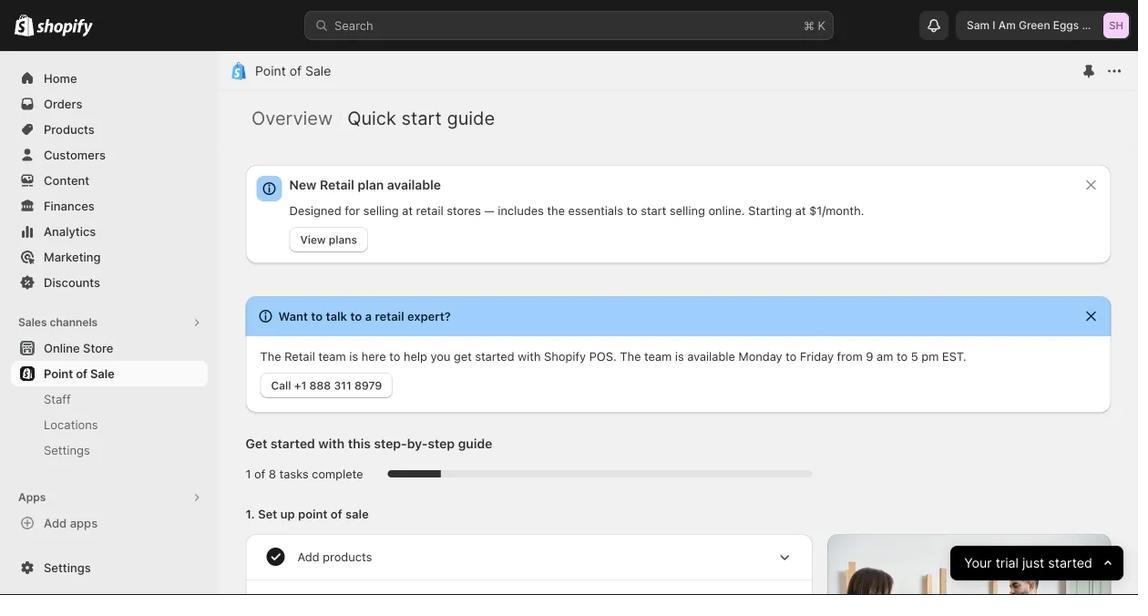 Task type: locate. For each thing, give the bounding box(es) containing it.
just
[[1022, 555, 1044, 571]]

sale down store
[[90, 366, 114, 380]]

of up overview
[[289, 63, 302, 79]]

add
[[44, 516, 67, 530]]

1 horizontal spatial shopify image
[[37, 19, 93, 37]]

point of sale
[[255, 63, 331, 79], [44, 366, 114, 380]]

1 horizontal spatial sale
[[305, 63, 331, 79]]

sam
[[967, 19, 990, 32]]

point of sale link up overview
[[255, 63, 331, 79]]

0 vertical spatial settings link
[[11, 437, 208, 463]]

your trial just started
[[964, 555, 1092, 571]]

point up staff on the left of page
[[44, 366, 73, 380]]

1 vertical spatial of
[[76, 366, 87, 380]]

analytics link
[[11, 219, 208, 244]]

finances link
[[11, 193, 208, 219]]

point
[[255, 63, 286, 79], [44, 366, 73, 380]]

sales channels
[[18, 316, 98, 329]]

1 vertical spatial point of sale
[[44, 366, 114, 380]]

content
[[44, 173, 89, 187]]

orders link
[[11, 91, 208, 117]]

settings down add apps
[[44, 560, 91, 575]]

0 horizontal spatial sale
[[90, 366, 114, 380]]

point of sale up overview
[[255, 63, 331, 79]]

quick
[[347, 107, 396, 129]]

1 vertical spatial settings link
[[11, 555, 208, 580]]

1 horizontal spatial point of sale link
[[255, 63, 331, 79]]

products link
[[11, 117, 208, 142]]

online store button
[[0, 335, 219, 361]]

2 settings from the top
[[44, 560, 91, 575]]

settings
[[44, 443, 90, 457], [44, 560, 91, 575]]

online store link
[[11, 335, 208, 361]]

staff
[[44, 392, 71, 406]]

point right icon for point of sale
[[255, 63, 286, 79]]

settings link down add apps button
[[11, 555, 208, 580]]

icon for point of sale image
[[230, 62, 248, 80]]

sale
[[305, 63, 331, 79], [90, 366, 114, 380]]

point of sale link
[[255, 63, 331, 79], [11, 361, 208, 386]]

point of sale link down store
[[11, 361, 208, 386]]

0 horizontal spatial point of sale link
[[11, 361, 208, 386]]

analytics
[[44, 224, 96, 238]]

0 horizontal spatial point
[[44, 366, 73, 380]]

settings link down locations
[[11, 437, 208, 463]]

0 vertical spatial point of sale
[[255, 63, 331, 79]]

settings down locations
[[44, 443, 90, 457]]

1 vertical spatial sale
[[90, 366, 114, 380]]

locations link
[[11, 412, 208, 437]]

eggs
[[1053, 19, 1079, 32]]

shopify image
[[15, 14, 34, 36], [37, 19, 93, 37]]

your trial just started button
[[950, 546, 1123, 580]]

content link
[[11, 168, 208, 193]]

sam i am green eggs and ham
[[967, 19, 1128, 32]]

0 vertical spatial settings
[[44, 443, 90, 457]]

settings link
[[11, 437, 208, 463], [11, 555, 208, 580]]

add apps
[[44, 516, 98, 530]]

marketing
[[44, 250, 101, 264]]

2 settings link from the top
[[11, 555, 208, 580]]

home
[[44, 71, 77, 85]]

of down online store
[[76, 366, 87, 380]]

overview button
[[251, 107, 333, 129]]

of
[[289, 63, 302, 79], [76, 366, 87, 380]]

0 vertical spatial of
[[289, 63, 302, 79]]

apps
[[18, 491, 46, 504]]

0 vertical spatial point
[[255, 63, 286, 79]]

sales channels button
[[11, 310, 208, 335]]

1 vertical spatial point of sale link
[[11, 361, 208, 386]]

orders
[[44, 97, 82, 111]]

1 horizontal spatial point of sale
[[255, 63, 331, 79]]

1 horizontal spatial point
[[255, 63, 286, 79]]

0 vertical spatial point of sale link
[[255, 63, 331, 79]]

1 settings link from the top
[[11, 437, 208, 463]]

1 settings from the top
[[44, 443, 90, 457]]

1 vertical spatial settings
[[44, 560, 91, 575]]

sale up overview button
[[305, 63, 331, 79]]

products
[[44, 122, 95, 136]]

point of sale down online store
[[44, 366, 114, 380]]



Task type: describe. For each thing, give the bounding box(es) containing it.
discounts
[[44, 275, 100, 289]]

online store
[[44, 341, 113, 355]]

i
[[993, 19, 996, 32]]

your
[[964, 555, 992, 571]]

0 vertical spatial sale
[[305, 63, 331, 79]]

quick start guide
[[347, 107, 495, 129]]

apps
[[70, 516, 98, 530]]

0 horizontal spatial point of sale
[[44, 366, 114, 380]]

add apps button
[[11, 510, 208, 536]]

ham
[[1104, 19, 1128, 32]]

⌘
[[804, 18, 814, 32]]

customers
[[44, 148, 106, 162]]

green
[[1019, 19, 1050, 32]]

search
[[334, 18, 373, 32]]

and
[[1082, 19, 1102, 32]]

1 vertical spatial point
[[44, 366, 73, 380]]

0 horizontal spatial of
[[76, 366, 87, 380]]

sales
[[18, 316, 47, 329]]

trial
[[995, 555, 1019, 571]]

staff link
[[11, 386, 208, 412]]

overview
[[251, 107, 333, 129]]

0 horizontal spatial shopify image
[[15, 14, 34, 36]]

finances
[[44, 199, 95, 213]]

store
[[83, 341, 113, 355]]

apps button
[[11, 485, 208, 510]]

customers link
[[11, 142, 208, 168]]

discounts link
[[11, 270, 208, 295]]

start
[[401, 107, 442, 129]]

⌘ k
[[804, 18, 826, 32]]

locations
[[44, 417, 98, 431]]

sam i am green eggs and ham image
[[1103, 13, 1129, 38]]

guide
[[447, 107, 495, 129]]

am
[[998, 19, 1016, 32]]

online
[[44, 341, 80, 355]]

started
[[1048, 555, 1092, 571]]

marketing link
[[11, 244, 208, 270]]

k
[[818, 18, 826, 32]]

1 horizontal spatial of
[[289, 63, 302, 79]]

channels
[[50, 316, 98, 329]]

home link
[[11, 66, 208, 91]]



Task type: vqa. For each thing, say whether or not it's contained in the screenshot.
1st Settings from the top of the page
yes



